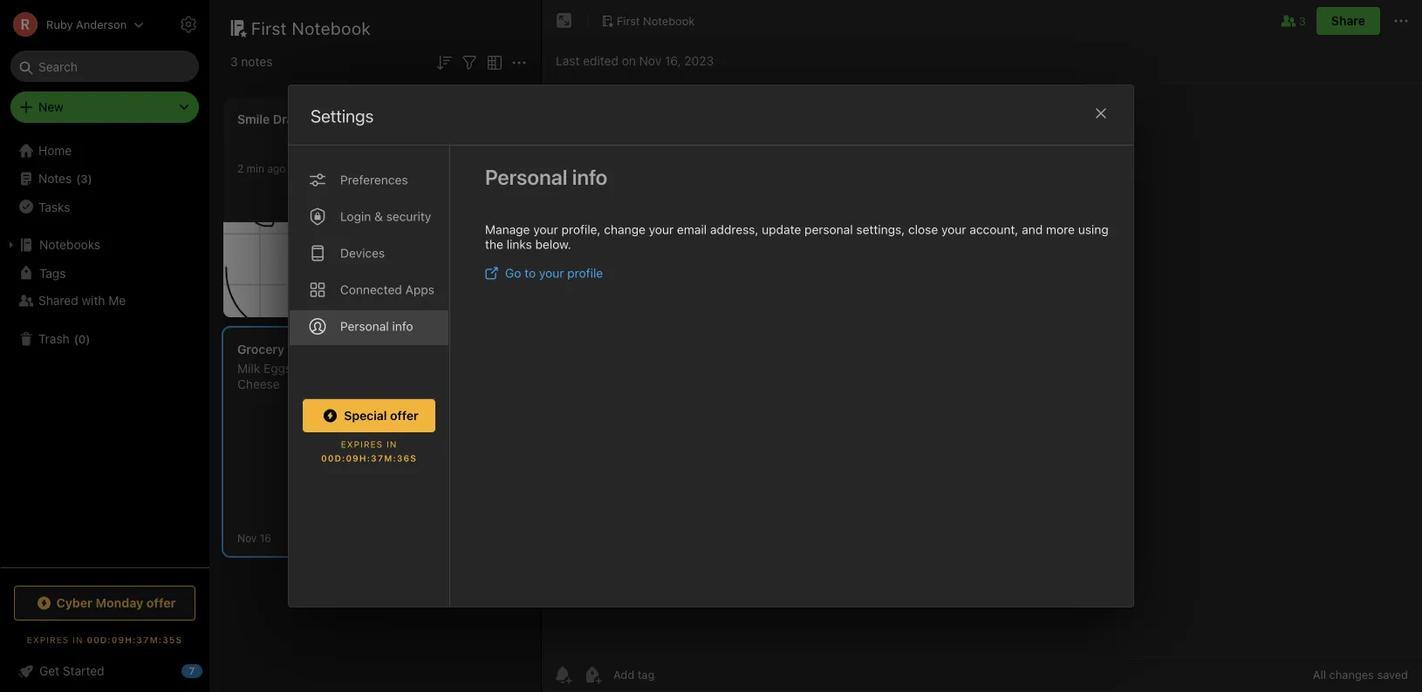 Task type: describe. For each thing, give the bounding box(es) containing it.
notebooks link
[[0, 231, 209, 259]]

thumbnail image
[[223, 222, 368, 318]]

address,
[[710, 222, 759, 237]]

on
[[622, 54, 636, 68]]

connected apps
[[340, 283, 434, 297]]

2 min ago
[[237, 162, 286, 174]]

login & security
[[340, 209, 431, 224]]

expand note image
[[554, 10, 575, 31]]

info inside tab list
[[392, 319, 413, 334]]

2
[[237, 162, 244, 174]]

last edited on nov 16, 2023
[[556, 54, 714, 68]]

close image
[[1091, 103, 1112, 124]]

edited
[[583, 54, 619, 68]]

more
[[1046, 222, 1075, 237]]

first inside button
[[617, 14, 640, 27]]

organize
[[392, 131, 443, 146]]

saved
[[1377, 669, 1408, 682]]

new
[[38, 100, 64, 114]]

notes
[[38, 171, 72, 186]]

in for cyber
[[73, 635, 83, 645]]

with
[[82, 294, 105, 308]]

to
[[525, 266, 536, 281]]

using
[[1078, 222, 1109, 237]]

settings image
[[178, 14, 199, 35]]

cyber
[[56, 596, 93, 611]]

profile,
[[562, 222, 601, 237]]

me
[[108, 294, 126, 308]]

ago for smile
[[267, 162, 286, 174]]

personal info inside tab list
[[340, 319, 413, 334]]

apps
[[405, 283, 434, 297]]

16
[[260, 532, 271, 544]]

organize files
[[392, 131, 472, 146]]

3 min ago
[[392, 293, 441, 305]]

preferences
[[340, 173, 408, 187]]

account,
[[970, 222, 1019, 237]]

16,
[[665, 54, 681, 68]]

0 vertical spatial personal info
[[485, 165, 608, 189]]

list
[[288, 342, 309, 357]]

shared
[[38, 294, 78, 308]]

3 button
[[1278, 10, 1306, 31]]

) for notes
[[88, 172, 92, 185]]

0 horizontal spatial first
[[251, 17, 287, 38]]

manage
[[485, 222, 530, 237]]

smile
[[237, 112, 270, 127]]

expand notebooks image
[[4, 238, 18, 252]]

3 for 3
[[1299, 14, 1306, 27]]

change
[[604, 222, 646, 237]]

share
[[1331, 14, 1365, 28]]

go to your profile
[[505, 266, 603, 281]]

tags button
[[0, 259, 209, 287]]

special offer button
[[303, 400, 435, 433]]

notes ( 3 )
[[38, 171, 92, 186]]

nov inside note window element
[[639, 54, 662, 68]]

notes
[[241, 55, 273, 69]]

settings
[[311, 106, 374, 126]]

personal
[[805, 222, 853, 237]]

home link
[[0, 137, 209, 165]]

0 vertical spatial info
[[572, 165, 608, 189]]

smile drawing
[[237, 112, 321, 127]]

&
[[374, 209, 383, 224]]

your right to
[[539, 266, 564, 281]]

shared with me link
[[0, 287, 209, 315]]

tags
[[39, 266, 66, 280]]

security
[[386, 209, 431, 224]]

links
[[507, 237, 532, 252]]

go to your profile button
[[485, 266, 603, 281]]

add a reminder image
[[552, 665, 573, 686]]

devices
[[340, 246, 385, 260]]

special
[[344, 409, 387, 423]]

share button
[[1317, 7, 1380, 35]]

3 notes
[[230, 55, 273, 69]]

files
[[446, 131, 472, 146]]

) for trash
[[86, 333, 90, 346]]

profile
[[567, 266, 603, 281]]

2023
[[684, 54, 714, 68]]

your left email
[[649, 222, 674, 237]]

and
[[1022, 222, 1043, 237]]

below.
[[535, 237, 571, 252]]

special offer
[[344, 409, 419, 423]]

close
[[908, 222, 938, 237]]



Task type: locate. For each thing, give the bounding box(es) containing it.
trash ( 0 )
[[38, 332, 90, 346]]

personal up the manage
[[485, 165, 568, 189]]

all changes saved
[[1313, 669, 1408, 682]]

ago right the "connected"
[[422, 293, 441, 305]]

3 for 3 min ago
[[392, 293, 399, 305]]

nov
[[639, 54, 662, 68], [237, 532, 257, 544]]

0 vertical spatial personal
[[485, 165, 568, 189]]

( for trash
[[74, 333, 78, 346]]

1 horizontal spatial info
[[572, 165, 608, 189]]

1 horizontal spatial expires
[[341, 440, 383, 450]]

in
[[387, 440, 397, 450], [73, 635, 83, 645]]

add tag image
[[582, 665, 603, 686]]

expires for cyber monday offer
[[27, 635, 69, 645]]

monday
[[96, 596, 143, 611]]

expires
[[341, 440, 383, 450], [27, 635, 69, 645]]

3 left notes
[[230, 55, 238, 69]]

) inside notes ( 3 )
[[88, 172, 92, 185]]

3 right notes
[[81, 172, 88, 185]]

in for special
[[387, 440, 397, 450]]

0 horizontal spatial personal info
[[340, 319, 413, 334]]

your right close
[[941, 222, 966, 237]]

first notebook up 16,
[[617, 14, 695, 27]]

tab list containing preferences
[[289, 146, 450, 607]]

notebooks
[[39, 238, 100, 252]]

3 inside notes ( 3 )
[[81, 172, 88, 185]]

expires in 00d:09h:37m:35s
[[27, 635, 183, 645]]

first notebook up notes
[[251, 17, 371, 38]]

1 horizontal spatial personal info
[[485, 165, 608, 189]]

expires up 00d:09h:37m:36s
[[341, 440, 383, 450]]

note window element
[[542, 0, 1422, 693]]

0 vertical spatial )
[[88, 172, 92, 185]]

0 vertical spatial nov
[[639, 54, 662, 68]]

1 vertical spatial (
[[74, 333, 78, 346]]

first notebook inside button
[[617, 14, 695, 27]]

0 horizontal spatial personal
[[340, 319, 389, 334]]

) right trash
[[86, 333, 90, 346]]

0 horizontal spatial info
[[392, 319, 413, 334]]

tab list
[[289, 146, 450, 607]]

info down 3 min ago
[[392, 319, 413, 334]]

nov 16
[[237, 532, 271, 544]]

new button
[[10, 92, 199, 123]]

0 horizontal spatial first notebook
[[251, 17, 371, 38]]

tree
[[0, 137, 209, 567]]

info up profile, on the top left
[[572, 165, 608, 189]]

1 vertical spatial offer
[[146, 596, 176, 611]]

1 horizontal spatial personal
[[485, 165, 568, 189]]

offer
[[390, 409, 419, 423], [146, 596, 176, 611]]

nov right "on"
[[639, 54, 662, 68]]

all
[[1313, 669, 1326, 682]]

personal info up profile, on the top left
[[485, 165, 608, 189]]

first notebook button
[[595, 9, 701, 33]]

3
[[1299, 14, 1306, 27], [230, 55, 238, 69], [81, 172, 88, 185], [392, 293, 399, 305]]

grocery list milk eggs sugar cheese
[[237, 342, 328, 392]]

personal down the "connected"
[[340, 319, 389, 334]]

0 vertical spatial (
[[76, 172, 81, 185]]

in up 00d:09h:37m:36s
[[387, 440, 397, 450]]

3 left share
[[1299, 14, 1306, 27]]

in inside expires in 00d:09h:37m:36s
[[387, 440, 397, 450]]

connected
[[340, 283, 402, 297]]

email
[[677, 222, 707, 237]]

manage your profile, change your email address, update personal settings, close your account, and more using the links below.
[[485, 222, 1109, 252]]

1 vertical spatial )
[[86, 333, 90, 346]]

1 vertical spatial min
[[402, 293, 420, 305]]

min
[[247, 162, 264, 174], [402, 293, 420, 305]]

1 vertical spatial in
[[73, 635, 83, 645]]

1 horizontal spatial nov
[[639, 54, 662, 68]]

( for notes
[[76, 172, 81, 185]]

drawing
[[273, 112, 321, 127]]

00d:09h:37m:36s
[[321, 454, 417, 464]]

the
[[485, 237, 503, 252]]

3 left apps
[[392, 293, 399, 305]]

update
[[762, 222, 801, 237]]

expires inside expires in 00d:09h:37m:36s
[[341, 440, 383, 450]]

cyber monday offer button
[[14, 586, 195, 621]]

in down cyber
[[73, 635, 83, 645]]

min for smile
[[247, 162, 264, 174]]

personal info
[[485, 165, 608, 189], [340, 319, 413, 334]]

expires for special offer
[[341, 440, 383, 450]]

) down the home link
[[88, 172, 92, 185]]

expires in 00d:09h:37m:36s
[[321, 440, 417, 464]]

3 inside 'button'
[[1299, 14, 1306, 27]]

0 horizontal spatial nov
[[237, 532, 257, 544]]

trash
[[38, 332, 70, 346]]

first
[[617, 14, 640, 27], [251, 17, 287, 38]]

00d:09h:37m:35s
[[87, 635, 183, 645]]

Note Editor text field
[[542, 84, 1422, 657]]

0 horizontal spatial offer
[[146, 596, 176, 611]]

notebook
[[643, 14, 695, 27], [292, 17, 371, 38]]

0 vertical spatial in
[[387, 440, 397, 450]]

0 horizontal spatial expires
[[27, 635, 69, 645]]

1 vertical spatial personal
[[340, 319, 389, 334]]

0
[[78, 333, 86, 346]]

personal info down the "connected"
[[340, 319, 413, 334]]

first notebook
[[617, 14, 695, 27], [251, 17, 371, 38]]

0 horizontal spatial notebook
[[292, 17, 371, 38]]

your up below.
[[533, 222, 558, 237]]

( right notes
[[76, 172, 81, 185]]

1 vertical spatial ago
[[422, 293, 441, 305]]

offer right special on the left of page
[[390, 409, 419, 423]]

tasks button
[[0, 193, 209, 221]]

) inside trash ( 0 )
[[86, 333, 90, 346]]

0 vertical spatial ago
[[267, 162, 286, 174]]

1 horizontal spatial notebook
[[643, 14, 695, 27]]

1 vertical spatial info
[[392, 319, 413, 334]]

min for organize
[[402, 293, 420, 305]]

tasks
[[38, 200, 70, 214]]

last
[[556, 54, 580, 68]]

0 horizontal spatial min
[[247, 162, 264, 174]]

0 vertical spatial offer
[[390, 409, 419, 423]]

milk
[[237, 362, 260, 376]]

info
[[572, 165, 608, 189], [392, 319, 413, 334]]

notebook inside button
[[643, 14, 695, 27]]

0 vertical spatial expires
[[341, 440, 383, 450]]

1 horizontal spatial ago
[[422, 293, 441, 305]]

1 horizontal spatial in
[[387, 440, 397, 450]]

1 horizontal spatial first notebook
[[617, 14, 695, 27]]

login
[[340, 209, 371, 224]]

cheese
[[237, 377, 280, 392]]

0 horizontal spatial in
[[73, 635, 83, 645]]

eggs
[[264, 362, 292, 376]]

home
[[38, 144, 72, 158]]

grocery
[[237, 342, 284, 357]]

1 vertical spatial personal info
[[340, 319, 413, 334]]

( right trash
[[74, 333, 78, 346]]

0 horizontal spatial ago
[[267, 162, 286, 174]]

changes
[[1329, 669, 1374, 682]]

cyber monday offer
[[56, 596, 176, 611]]

tree containing home
[[0, 137, 209, 567]]

nov left 16
[[237, 532, 257, 544]]

0 vertical spatial min
[[247, 162, 264, 174]]

first up "on"
[[617, 14, 640, 27]]

ago right 2
[[267, 162, 286, 174]]

shared with me
[[38, 294, 126, 308]]

( inside trash ( 0 )
[[74, 333, 78, 346]]

offer inside tab list
[[390, 409, 419, 423]]

personal
[[485, 165, 568, 189], [340, 319, 389, 334]]

Search text field
[[23, 51, 187, 82]]

expires down cyber
[[27, 635, 69, 645]]

1 horizontal spatial min
[[402, 293, 420, 305]]

go
[[505, 266, 521, 281]]

1 vertical spatial nov
[[237, 532, 257, 544]]

offer right monday
[[146, 596, 176, 611]]

ago for organize
[[422, 293, 441, 305]]

1 horizontal spatial first
[[617, 14, 640, 27]]

sugar
[[295, 362, 328, 376]]

1 vertical spatial expires
[[27, 635, 69, 645]]

3 for 3 notes
[[230, 55, 238, 69]]

None search field
[[23, 51, 187, 82]]

first up notes
[[251, 17, 287, 38]]

1 horizontal spatial offer
[[390, 409, 419, 423]]

( inside notes ( 3 )
[[76, 172, 81, 185]]

settings,
[[856, 222, 905, 237]]



Task type: vqa. For each thing, say whether or not it's contained in the screenshot.
rightmost Nov
yes



